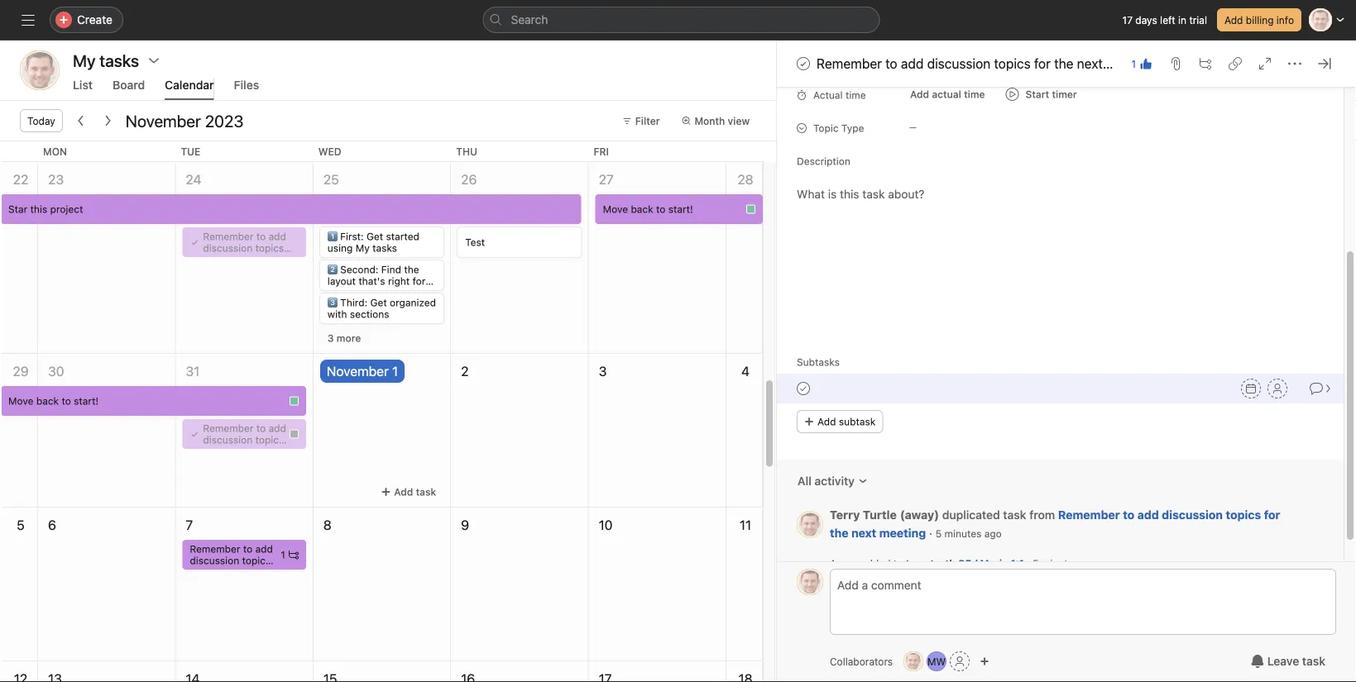 Task type: locate. For each thing, give the bounding box(es) containing it.
star this project
[[8, 204, 83, 215]]

ago down remember to add discussion topics for the next meeting link
[[1082, 559, 1099, 570]]

0 vertical spatial 3
[[328, 333, 334, 344]]

the inside "2️⃣ second: find the layout that's right for you 3️⃣ third: get organized with sections"
[[404, 264, 419, 276]]

2️⃣ second: find the layout that's right for you 3️⃣ third: get organized with sections
[[328, 264, 436, 320]]

1 horizontal spatial task
[[1004, 509, 1027, 523]]

0 horizontal spatial 3
[[328, 333, 334, 344]]

1 horizontal spatial 1
[[392, 364, 398, 380]]

0 horizontal spatial ·
[[930, 527, 933, 541]]

discussion
[[928, 56, 991, 72], [203, 243, 253, 254], [1162, 509, 1224, 523]]

· down (away)
[[930, 527, 933, 541]]

add for add actual time
[[911, 89, 930, 101]]

0 horizontal spatial time
[[846, 90, 866, 101]]

1 horizontal spatial ago
[[1082, 559, 1099, 570]]

add for add billing info
[[1225, 14, 1244, 26]]

26
[[461, 172, 477, 187]]

· right 1:1
[[1027, 559, 1030, 570]]

0 horizontal spatial task
[[416, 487, 436, 498]]

move back to start! for 27
[[603, 204, 694, 215]]

1 horizontal spatial move back to start!
[[603, 204, 694, 215]]

meeting
[[1107, 56, 1156, 72], [260, 254, 298, 266], [880, 527, 926, 541]]

0 vertical spatial discussion
[[928, 56, 991, 72]]

1 vertical spatial meeting
[[260, 254, 298, 266]]

1 vertical spatial start!
[[74, 396, 99, 407]]

1 horizontal spatial topics
[[995, 56, 1031, 72]]

leftcount image
[[289, 550, 299, 560]]

task for november 1
[[416, 487, 436, 498]]

move down 29
[[8, 396, 34, 407]]

0 horizontal spatial topics
[[255, 243, 284, 254]]

2023
[[205, 111, 244, 130]]

2 vertical spatial next
[[852, 527, 877, 541]]

add for add task
[[394, 487, 413, 498]]

for
[[1035, 56, 1051, 72], [203, 254, 216, 266], [413, 276, 426, 287], [1265, 509, 1281, 523]]

november down calendar link
[[126, 111, 201, 130]]

meeting down 17
[[1107, 56, 1156, 72]]

2 horizontal spatial meeting
[[1107, 56, 1156, 72]]

november 2023
[[126, 111, 244, 130]]

for inside "2️⃣ second: find the layout that's right for you 3️⃣ third: get organized with sections"
[[413, 276, 426, 287]]

create button
[[50, 7, 123, 33]]

1 vertical spatial 3
[[599, 364, 607, 380]]

1 vertical spatial completed checkbox
[[794, 380, 814, 399]]

previous month image
[[74, 114, 88, 127]]

more actions for this task image
[[1289, 57, 1302, 70]]

time right 'actual' at the top right of page
[[846, 90, 866, 101]]

1 vertical spatial remember to add discussion topics for the next meeting
[[203, 231, 298, 266]]

get inside 1️⃣ first: get started using my tasks
[[367, 231, 383, 243]]

0 vertical spatial minutes
[[945, 529, 982, 541]]

·
[[930, 527, 933, 541], [1027, 559, 1030, 570]]

turtle
[[863, 509, 897, 523]]

move for 27
[[603, 204, 628, 215]]

today button
[[20, 109, 63, 132]]

1 horizontal spatial 5
[[936, 529, 942, 541]]

next
[[1078, 56, 1103, 72], [237, 254, 257, 266], [852, 527, 877, 541]]

0 vertical spatial ·
[[930, 527, 933, 541]]

1 horizontal spatial next
[[852, 527, 877, 541]]

completed image
[[794, 54, 814, 74], [794, 380, 814, 399]]

mw button
[[927, 652, 947, 672]]

1 horizontal spatial ·
[[1027, 559, 1030, 570]]

meeting down (away)
[[880, 527, 926, 541]]

0 vertical spatial remember to add discussion topics for the next meeting
[[817, 56, 1156, 72]]

0 vertical spatial get
[[367, 231, 383, 243]]

tt for tt button on the left of "mw"
[[908, 656, 920, 668]]

1 horizontal spatial add
[[901, 56, 924, 72]]

list
[[73, 78, 93, 92]]

topic type
[[814, 123, 865, 135]]

3 for 3
[[599, 364, 607, 380]]

1 horizontal spatial time
[[964, 89, 986, 101]]

2 horizontal spatial discussion
[[1162, 509, 1224, 523]]

1 horizontal spatial 3
[[599, 364, 607, 380]]

5 down (away)
[[936, 529, 942, 541]]

1 vertical spatial ·
[[1027, 559, 1030, 570]]

1 horizontal spatial minutes
[[1042, 559, 1079, 570]]

1 horizontal spatial remember
[[817, 56, 882, 72]]

17
[[1123, 14, 1133, 26]]

1 vertical spatial discussion
[[203, 243, 253, 254]]

start!
[[669, 204, 694, 215], [74, 396, 99, 407]]

0 horizontal spatial 5
[[17, 518, 25, 534]]

first:
[[340, 231, 364, 243]]

0 vertical spatial start!
[[669, 204, 694, 215]]

ago down duplicated task from
[[985, 529, 1002, 541]]

main content
[[777, 0, 1344, 593]]

get down that's
[[370, 297, 387, 309]]

add billing info
[[1225, 14, 1295, 26]]

0 vertical spatial completed image
[[794, 54, 814, 74]]

asana
[[830, 559, 859, 570]]

29
[[13, 364, 29, 380]]

· 5 minutes ago
[[926, 527, 1002, 541]]

1 vertical spatial get
[[370, 297, 387, 309]]

topic
[[814, 123, 839, 135]]

actual time
[[814, 90, 866, 101]]

move back to start! down 27
[[603, 204, 694, 215]]

1 horizontal spatial november
[[327, 364, 389, 380]]

search button
[[483, 7, 880, 33]]

0 horizontal spatial move
[[8, 396, 34, 407]]

1 horizontal spatial move
[[603, 204, 628, 215]]

main content containing all activity
[[777, 0, 1344, 593]]

0 vertical spatial move
[[603, 204, 628, 215]]

0 horizontal spatial start!
[[74, 396, 99, 407]]

time right 'actual'
[[964, 89, 986, 101]]

you
[[328, 287, 345, 299]]

that's
[[359, 276, 385, 287]]

subtask
[[839, 417, 876, 428]]

1 vertical spatial task
[[1004, 509, 1027, 523]]

1 horizontal spatial back
[[631, 204, 654, 215]]

minutes down duplicated on the right
[[945, 529, 982, 541]]

add
[[901, 56, 924, 72], [269, 231, 286, 243], [1138, 509, 1160, 523]]

with
[[328, 309, 347, 320]]

1 vertical spatial move back to start!
[[8, 396, 99, 407]]

17 days left in trial
[[1123, 14, 1208, 26]]

task
[[416, 487, 436, 498], [1004, 509, 1027, 523], [1303, 655, 1326, 669]]

completed checkbox up 'actual' at the top right of page
[[794, 54, 814, 74]]

tt for tt button on the left of 'terry'
[[804, 520, 817, 531]]

31
[[186, 364, 200, 380]]

2 horizontal spatial remember
[[1059, 509, 1121, 523]]

list link
[[73, 78, 93, 100]]

1 vertical spatial completed image
[[794, 380, 814, 399]]

27
[[599, 172, 614, 187]]

5 inside the · 5 minutes ago
[[936, 529, 942, 541]]

terry turtle link
[[830, 509, 897, 523]]

2 vertical spatial 1
[[281, 550, 285, 561]]

completed checkbox down the subtasks
[[794, 380, 814, 399]]

0 horizontal spatial discussion
[[203, 243, 253, 254]]

november down more
[[327, 364, 389, 380]]

0 vertical spatial 1
[[1132, 58, 1137, 70]]

0 vertical spatial move back to start!
[[603, 204, 694, 215]]

2 vertical spatial discussion
[[1162, 509, 1224, 523]]

3️⃣
[[328, 297, 338, 309]]

board link
[[113, 78, 145, 100]]

time
[[964, 89, 986, 101], [846, 90, 866, 101]]

leave task
[[1268, 655, 1326, 669]]

expand sidebar image
[[22, 13, 35, 26]]

2 vertical spatial remember
[[1059, 509, 1121, 523]]

3 for 3 more
[[328, 333, 334, 344]]

tt for tt button to the left of asana at the bottom right
[[804, 577, 817, 589]]

info
[[1277, 14, 1295, 26]]

files link
[[234, 78, 259, 100]]

2 vertical spatial meeting
[[880, 527, 926, 541]]

1 vertical spatial back
[[36, 396, 59, 407]]

2 horizontal spatial topics
[[1226, 509, 1262, 523]]

0 horizontal spatial add
[[269, 231, 286, 243]]

0 horizontal spatial minutes
[[945, 529, 982, 541]]

tt
[[32, 62, 48, 78], [804, 520, 817, 531], [804, 577, 817, 589], [908, 656, 920, 668]]

meeting left 2️⃣
[[260, 254, 298, 266]]

0 vertical spatial november
[[126, 111, 201, 130]]

0 horizontal spatial november
[[126, 111, 201, 130]]

terry
[[830, 509, 860, 523]]

time inside add actual time 'dropdown button'
[[964, 89, 986, 101]]

leave
[[1268, 655, 1300, 669]]

november 1
[[327, 364, 398, 380]]

0 horizontal spatial back
[[36, 396, 59, 407]]

add or remove collaborators image
[[980, 657, 990, 667]]

add inside 'dropdown button'
[[911, 89, 930, 101]]

mw
[[928, 656, 946, 668]]

tt button left the list on the left top of the page
[[20, 50, 60, 90]]

3
[[328, 333, 334, 344], [599, 364, 607, 380]]

0 horizontal spatial next
[[237, 254, 257, 266]]

move back to start! down 30
[[8, 396, 99, 407]]

1 horizontal spatial meeting
[[880, 527, 926, 541]]

back for 30
[[36, 396, 59, 407]]

1 vertical spatial minutes
[[1042, 559, 1079, 570]]

2 horizontal spatial task
[[1303, 655, 1326, 669]]

1 vertical spatial move
[[8, 396, 34, 407]]

5
[[17, 518, 25, 534], [936, 529, 942, 541], [1033, 559, 1039, 570]]

22
[[13, 172, 28, 187]]

add
[[1225, 14, 1244, 26], [911, 89, 930, 101], [818, 417, 836, 428], [394, 487, 413, 498]]

move
[[603, 204, 628, 215], [8, 396, 34, 407]]

2 horizontal spatial 1
[[1132, 58, 1137, 70]]

main content inside remember to add discussion topics for the next meeting dialog
[[777, 0, 1344, 593]]

tasks
[[373, 243, 397, 254]]

0 horizontal spatial move back to start!
[[8, 396, 99, 407]]

maria
[[981, 559, 1008, 570]]

back
[[631, 204, 654, 215], [36, 396, 59, 407]]

more
[[337, 333, 361, 344]]

remember to add discussion topics for the next meeting inside main content
[[830, 509, 1281, 541]]

move back to start! for 30
[[8, 396, 99, 407]]

6
[[48, 518, 56, 534]]

2 vertical spatial topics
[[1226, 509, 1262, 523]]

1 completed checkbox from the top
[[794, 54, 814, 74]]

1 horizontal spatial start!
[[669, 204, 694, 215]]

completed image up 'actual' at the top right of page
[[794, 54, 814, 74]]

move down 27
[[603, 204, 628, 215]]

get right first:
[[367, 231, 383, 243]]

minutes
[[945, 529, 982, 541], [1042, 559, 1079, 570]]

tt button left 'terry'
[[797, 512, 824, 539]]

0 vertical spatial back
[[631, 204, 654, 215]]

3 inside button
[[328, 333, 334, 344]]

2 vertical spatial add
[[1138, 509, 1160, 523]]

0 vertical spatial remember
[[817, 56, 882, 72]]

the
[[1055, 56, 1074, 72], [219, 254, 234, 266], [404, 264, 419, 276], [830, 527, 849, 541]]

1 vertical spatial next
[[237, 254, 257, 266]]

1 vertical spatial topics
[[255, 243, 284, 254]]

ago
[[985, 529, 1002, 541], [1082, 559, 1099, 570]]

remember to add discussion topics for the next meeting dialog
[[777, 0, 1357, 683]]

10
[[599, 518, 613, 534]]

5 left 6
[[17, 518, 25, 534]]

2 horizontal spatial next
[[1078, 56, 1103, 72]]

start! for 27
[[669, 204, 694, 215]]

0 vertical spatial task
[[416, 487, 436, 498]]

0 vertical spatial completed checkbox
[[794, 54, 814, 74]]

tt button
[[20, 50, 60, 90], [797, 512, 824, 539], [797, 570, 824, 596], [904, 652, 924, 672]]

2 vertical spatial remember to add discussion topics for the next meeting
[[830, 509, 1281, 541]]

from
[[1030, 509, 1056, 523]]

5 right 1:1
[[1033, 559, 1039, 570]]

completed image down the subtasks
[[794, 380, 814, 399]]

1 horizontal spatial discussion
[[928, 56, 991, 72]]

files
[[234, 78, 259, 92]]

0 vertical spatial ago
[[985, 529, 1002, 541]]

1 vertical spatial november
[[327, 364, 389, 380]]

start! for 30
[[74, 396, 99, 407]]

Completed checkbox
[[794, 54, 814, 74], [794, 380, 814, 399]]

4
[[742, 364, 750, 380]]

layout
[[328, 276, 356, 287]]

close details image
[[1319, 57, 1332, 70]]

1 vertical spatial remember
[[203, 231, 254, 243]]

minutes down remember to add discussion topics for the next meeting link
[[1042, 559, 1079, 570]]

0 horizontal spatial ago
[[985, 529, 1002, 541]]

2 vertical spatial task
[[1303, 655, 1326, 669]]



Task type: vqa. For each thing, say whether or not it's contained in the screenshot.
Month view dropdown button
yes



Task type: describe. For each thing, give the bounding box(es) containing it.
2 horizontal spatial 5
[[1033, 559, 1039, 570]]

0 vertical spatial meeting
[[1107, 56, 1156, 72]]

back for 27
[[631, 204, 654, 215]]

2️⃣
[[328, 264, 338, 276]]

find
[[381, 264, 401, 276]]

month view button
[[674, 109, 757, 132]]

add billing info button
[[1218, 8, 1302, 31]]

fri
[[594, 146, 609, 157]]

1️⃣
[[328, 231, 338, 243]]

start timer button
[[1000, 83, 1084, 106]]

start
[[1026, 89, 1050, 101]]

terryturtle85 / maria 1:1 link
[[906, 559, 1025, 570]]

0 vertical spatial next
[[1078, 56, 1103, 72]]

terryturtle85
[[906, 559, 972, 570]]

1 inside button
[[1132, 58, 1137, 70]]

1 button
[[1127, 52, 1158, 75]]

test
[[465, 237, 485, 248]]

thu
[[456, 146, 478, 157]]

sections
[[350, 309, 389, 320]]

2 horizontal spatial add
[[1138, 509, 1160, 523]]

0 horizontal spatial 1
[[281, 550, 285, 561]]

month
[[695, 115, 725, 127]]

star
[[8, 204, 27, 215]]

filter
[[636, 115, 660, 127]]

in
[[1179, 14, 1187, 26]]

third:
[[340, 297, 368, 309]]

filter button
[[615, 109, 668, 132]]

0 horizontal spatial remember
[[203, 231, 254, 243]]

start timer
[[1026, 89, 1078, 101]]

duplicated task from
[[943, 509, 1059, 523]]

project
[[50, 204, 83, 215]]

move for 30
[[8, 396, 34, 407]]

add subtask button
[[797, 411, 884, 434]]

add actual time button
[[903, 83, 993, 106]]

3 more button
[[320, 327, 369, 350]]

add actual time
[[911, 89, 986, 101]]

next month image
[[101, 114, 114, 127]]

duplicated
[[943, 509, 1001, 523]]

actual
[[814, 90, 843, 101]]

wed
[[319, 146, 342, 157]]

3 more
[[328, 333, 361, 344]]

this
[[30, 204, 47, 215]]

attachments: add a file to this task, remember to add discussion topics for the next meeting image
[[1170, 57, 1183, 70]]

using
[[328, 243, 353, 254]]

subtasks
[[797, 357, 840, 369]]

task for collaborators
[[1303, 655, 1326, 669]]

— button
[[903, 116, 1002, 139]]

copy task link image
[[1229, 57, 1243, 70]]

leave task button
[[1241, 647, 1337, 677]]

search
[[511, 13, 548, 26]]

asana added to terryturtle85 / maria 1:1 · 5 minutes ago
[[830, 559, 1099, 570]]

tt for tt button on the left of the list on the left top of the page
[[32, 62, 48, 78]]

28
[[738, 172, 754, 187]]

added
[[862, 559, 891, 570]]

2
[[461, 364, 469, 380]]

all
[[798, 475, 812, 489]]

0 horizontal spatial meeting
[[260, 254, 298, 266]]

2 completed checkbox from the top
[[794, 380, 814, 399]]

1 vertical spatial 1
[[392, 364, 398, 380]]

collaborators
[[830, 656, 893, 668]]

24
[[186, 172, 202, 187]]

month view
[[695, 115, 750, 127]]

minutes inside the · 5 minutes ago
[[945, 529, 982, 541]]

full screen image
[[1259, 57, 1272, 70]]

7
[[186, 518, 193, 534]]

second:
[[340, 264, 379, 276]]

description
[[797, 156, 851, 168]]

search list box
[[483, 7, 880, 33]]

november for november 1
[[327, 364, 389, 380]]

november for november 2023
[[126, 111, 201, 130]]

add subtask image
[[1199, 57, 1213, 70]]

11
[[740, 518, 752, 534]]

days
[[1136, 14, 1158, 26]]

1 vertical spatial add
[[269, 231, 286, 243]]

actual
[[932, 89, 962, 101]]

8
[[324, 518, 332, 534]]

type
[[842, 123, 865, 135]]

—
[[910, 123, 917, 132]]

terry turtle (away)
[[830, 509, 940, 523]]

view
[[728, 115, 750, 127]]

add task
[[394, 487, 436, 498]]

1 completed image from the top
[[794, 54, 814, 74]]

left
[[1161, 14, 1176, 26]]

calendar
[[165, 78, 214, 92]]

timer
[[1053, 89, 1078, 101]]

get inside "2️⃣ second: find the layout that's right for you 3️⃣ third: get organized with sections"
[[370, 297, 387, 309]]

add for add subtask
[[818, 417, 836, 428]]

topics inside main content
[[1226, 509, 1262, 523]]

trial
[[1190, 14, 1208, 26]]

25
[[324, 172, 339, 187]]

ago inside the · 5 minutes ago
[[985, 529, 1002, 541]]

1️⃣ first: get started using my tasks
[[328, 231, 420, 254]]

add task button
[[374, 481, 444, 504]]

tt button left "mw"
[[904, 652, 924, 672]]

calendar link
[[165, 78, 214, 100]]

add subtask
[[818, 417, 876, 428]]

1:1
[[1011, 559, 1025, 570]]

0 vertical spatial topics
[[995, 56, 1031, 72]]

board
[[113, 78, 145, 92]]

1 vertical spatial ago
[[1082, 559, 1099, 570]]

tt button left asana at the bottom right
[[797, 570, 824, 596]]

0 vertical spatial add
[[901, 56, 924, 72]]

23
[[48, 172, 64, 187]]

my tasks
[[73, 50, 139, 70]]

right
[[388, 276, 410, 287]]

show options image
[[147, 54, 161, 67]]

(away)
[[900, 509, 940, 523]]

30
[[48, 364, 64, 380]]

2 completed image from the top
[[794, 380, 814, 399]]



